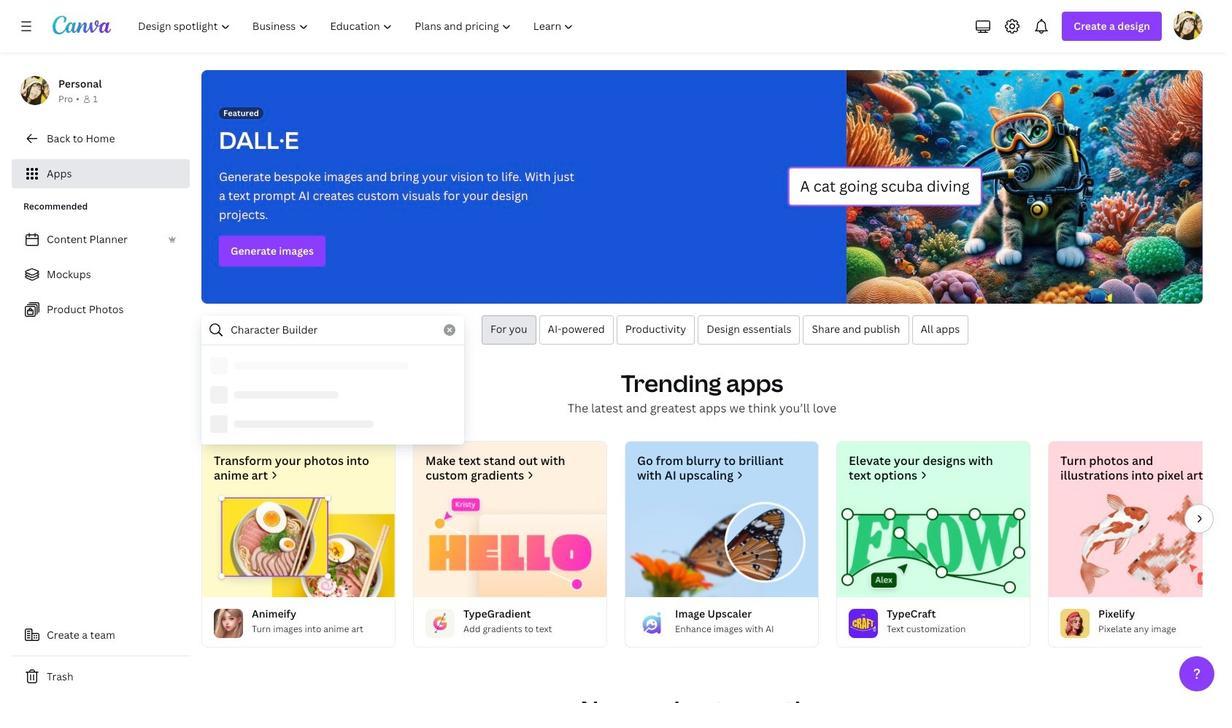 Task type: locate. For each thing, give the bounding box(es) containing it.
animeify image
[[202, 494, 395, 597], [214, 609, 243, 638]]

typecraft image
[[849, 609, 879, 638]]

1 vertical spatial animeify image
[[214, 609, 243, 638]]

typegradient image
[[426, 609, 455, 638]]

list
[[12, 225, 190, 324]]

an image with a cursor next to a text box containing the prompt "a cat going scuba diving" to generate an image. the generated image of a cat doing scuba diving is behind the text box. image
[[788, 70, 1204, 304]]

image upscaler image
[[626, 494, 819, 597], [638, 609, 667, 638]]

Input field to search for apps search field
[[231, 316, 435, 344]]

stephanie aranda image
[[1174, 11, 1204, 40]]

top level navigation element
[[129, 12, 587, 41]]



Task type: describe. For each thing, give the bounding box(es) containing it.
0 vertical spatial image upscaler image
[[626, 494, 819, 597]]

typegradient image
[[414, 494, 607, 597]]

typecraft image
[[838, 494, 1031, 597]]

0 vertical spatial animeify image
[[202, 494, 395, 597]]

pixelify image
[[1049, 494, 1227, 597]]

pixelify image
[[1061, 609, 1090, 638]]

1 vertical spatial image upscaler image
[[638, 609, 667, 638]]



Task type: vqa. For each thing, say whether or not it's contained in the screenshot.
the bottommost Image Upscaler
yes



